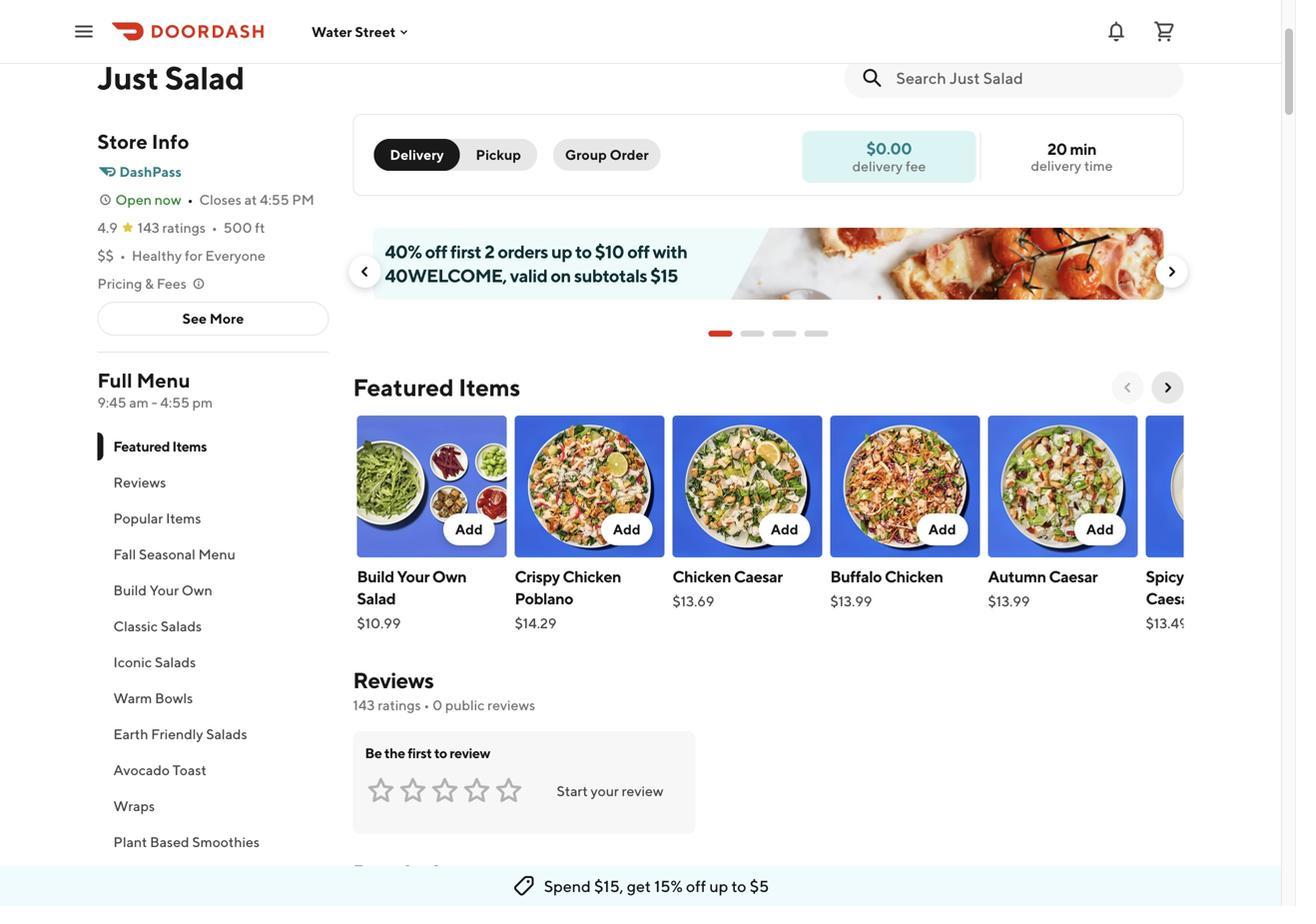 Task type: locate. For each thing, give the bounding box(es) containing it.
menu
[[137, 369, 190, 392], [198, 546, 236, 562]]

0 horizontal spatial featured
[[113, 438, 170, 455]]

previous button of carousel image
[[357, 264, 373, 280], [1120, 380, 1136, 396]]

$13.99 down autumn
[[989, 593, 1030, 609]]

off up 40welcome, at the left of page
[[425, 241, 447, 262]]

1 horizontal spatial up
[[710, 877, 729, 896]]

143
[[138, 219, 160, 236], [353, 697, 375, 713]]

chicken up wrap at the bottom right of the page
[[1188, 567, 1246, 586]]

caesar for autumn caesar
[[1050, 567, 1098, 586]]

reviews for reviews 143 ratings • 0 public reviews
[[353, 667, 434, 693]]

2 vertical spatial salads
[[206, 726, 247, 742]]

• inside reviews 143 ratings • 0 public reviews
[[424, 697, 430, 713]]

add button up autumn caesar $13.99
[[1075, 514, 1126, 546]]

add up autumn caesar $13.99
[[1087, 521, 1114, 538]]

3 add button from the left
[[759, 514, 811, 546]]

3 chicken from the left
[[885, 567, 944, 586]]

delivery left fee
[[853, 158, 903, 174]]

off right 15% on the right bottom
[[686, 877, 706, 896]]

first left 2
[[451, 241, 482, 262]]

caesar inside chicken caesar $13.69
[[734, 567, 783, 586]]

0 horizontal spatial caesar
[[734, 567, 783, 586]]

1 chicken from the left
[[563, 567, 622, 586]]

$13.99 inside buffalo chicken $13.99
[[831, 593, 873, 609]]

add button for build your own salad
[[444, 514, 495, 546]]

group order
[[565, 146, 649, 163]]

add button up "build your own salad $10.99"
[[444, 514, 495, 546]]

salads down the build your own
[[161, 618, 202, 634]]

0 horizontal spatial salad
[[165, 59, 245, 96]]

1 horizontal spatial your
[[397, 567, 430, 586]]

1 vertical spatial first
[[408, 745, 432, 761]]

chicken inside crispy chicken poblano $14.29
[[563, 567, 622, 586]]

delivery inside "20 min delivery time"
[[1032, 157, 1082, 174]]

1 horizontal spatial review
[[622, 783, 664, 799]]

0 vertical spatial ratings
[[162, 219, 206, 236]]

chicken up $13.69
[[673, 567, 731, 586]]

select promotional banner element
[[709, 316, 829, 352]]

0 horizontal spatial popular
[[113, 510, 163, 527]]

autumn caesar image
[[989, 416, 1138, 557]]

chicken right 'buffalo'
[[885, 567, 944, 586]]

1 vertical spatial ratings
[[378, 697, 421, 713]]

your down seasonal
[[150, 582, 179, 598]]

add for chicken caesar
[[771, 521, 799, 538]]

open menu image
[[72, 19, 96, 43]]

0 horizontal spatial up
[[552, 241, 572, 262]]

avocado toast button
[[97, 752, 329, 788]]

your inside "build your own salad $10.99"
[[397, 567, 430, 586]]

0 horizontal spatial ratings
[[162, 219, 206, 236]]

1 vertical spatial featured items
[[113, 438, 207, 455]]

be
[[365, 745, 382, 761]]

own
[[433, 567, 467, 586], [182, 582, 213, 598]]

0 horizontal spatial reviews
[[113, 474, 166, 491]]

spend $15, get 15% off up to $5
[[544, 877, 770, 896]]

2 horizontal spatial caesar
[[1146, 589, 1195, 608]]

5 add button from the left
[[1075, 514, 1126, 546]]

open now
[[115, 191, 181, 208]]

add button up crispy chicken poblano $14.29
[[601, 514, 653, 546]]

1 vertical spatial popular
[[353, 860, 429, 886]]

menu up -
[[137, 369, 190, 392]]

4:55 inside full menu 9:45 am - 4:55 pm
[[160, 394, 190, 411]]

spicy chicken caesar wrap $13.49
[[1146, 567, 1246, 631]]

add up crispy chicken poblano $14.29
[[613, 521, 641, 538]]

$13.69
[[673, 593, 715, 609]]

menu down popular items button
[[198, 546, 236, 562]]

0 vertical spatial 143
[[138, 219, 160, 236]]

1 vertical spatial 4:55
[[160, 394, 190, 411]]

your up the $10.99
[[397, 567, 430, 586]]

1 vertical spatial popular items
[[353, 860, 487, 886]]

4:55
[[260, 191, 289, 208], [160, 394, 190, 411]]

0 vertical spatial first
[[451, 241, 482, 262]]

chicken
[[563, 567, 622, 586], [673, 567, 731, 586], [885, 567, 944, 586], [1188, 567, 1246, 586]]

2 vertical spatial to
[[732, 877, 747, 896]]

2 horizontal spatial to
[[732, 877, 747, 896]]

off right the $10
[[628, 241, 650, 262]]

0 horizontal spatial to
[[434, 745, 447, 761]]

1 vertical spatial salad
[[357, 589, 396, 608]]

1 horizontal spatial featured
[[353, 373, 454, 402]]

2 add from the left
[[613, 521, 641, 538]]

1 horizontal spatial popular items
[[353, 860, 487, 886]]

•
[[187, 191, 193, 208], [212, 219, 218, 236], [120, 247, 126, 264], [424, 697, 430, 713]]

Item Search search field
[[897, 67, 1168, 89]]

0 horizontal spatial popular items
[[113, 510, 201, 527]]

reviews up fall
[[113, 474, 166, 491]]

0 horizontal spatial off
[[425, 241, 447, 262]]

• left 0
[[424, 697, 430, 713]]

&
[[145, 275, 154, 292]]

0 vertical spatial popular items
[[113, 510, 201, 527]]

1 horizontal spatial 143
[[353, 697, 375, 713]]

1 horizontal spatial ratings
[[378, 697, 421, 713]]

add button up chicken caesar $13.69
[[759, 514, 811, 546]]

0 horizontal spatial menu
[[137, 369, 190, 392]]

2 horizontal spatial off
[[686, 877, 706, 896]]

0 horizontal spatial review
[[450, 745, 490, 761]]

add button up buffalo chicken $13.99
[[917, 514, 969, 546]]

caesar inside autumn caesar $13.99
[[1050, 567, 1098, 586]]

1 vertical spatial menu
[[198, 546, 236, 562]]

add up "build your own salad $10.99"
[[455, 521, 483, 538]]

$$
[[97, 247, 114, 264]]

water street
[[312, 23, 396, 40]]

build down fall
[[113, 582, 147, 598]]

delivery left time on the right top of page
[[1032, 157, 1082, 174]]

chicken caesar image
[[673, 416, 823, 557]]

just salad
[[97, 59, 245, 96]]

to right the in the left of the page
[[434, 745, 447, 761]]

build your own salad image
[[357, 416, 507, 557]]

20
[[1048, 139, 1068, 158]]

reviews up 0
[[353, 667, 434, 693]]

0 vertical spatial reviews
[[113, 474, 166, 491]]

500 ft
[[224, 219, 265, 236]]

1 horizontal spatial popular
[[353, 860, 429, 886]]

add button for autumn caesar
[[1075, 514, 1126, 546]]

pm
[[292, 191, 315, 208]]

2 chicken from the left
[[673, 567, 731, 586]]

chicken inside spicy chicken caesar wrap $13.49
[[1188, 567, 1246, 586]]

ratings
[[162, 219, 206, 236], [378, 697, 421, 713]]

0 horizontal spatial featured items
[[113, 438, 207, 455]]

menu inside full menu 9:45 am - 4:55 pm
[[137, 369, 190, 392]]

caesar down spicy
[[1146, 589, 1195, 608]]

$13.99 down 'buffalo'
[[831, 593, 873, 609]]

featured inside featured items heading
[[353, 373, 454, 402]]

0
[[433, 697, 443, 713]]

pricing & fees
[[97, 275, 187, 292]]

$13.99 for buffalo
[[831, 593, 873, 609]]

1 horizontal spatial own
[[433, 567, 467, 586]]

own inside "build your own salad $10.99"
[[433, 567, 467, 586]]

own for build your own salad $10.99
[[433, 567, 467, 586]]

$13.99 inside autumn caesar $13.99
[[989, 593, 1030, 609]]

classic salads button
[[97, 608, 329, 644]]

to for 40% off first 2 orders up to $10 off with 40welcome, valid on subtotals $15
[[576, 241, 592, 262]]

caesar down chicken caesar image at the right of page
[[734, 567, 783, 586]]

items
[[459, 373, 521, 402], [172, 438, 207, 455], [166, 510, 201, 527], [433, 860, 487, 886]]

more
[[210, 310, 244, 327]]

ratings up $$ • healthy for everyone
[[162, 219, 206, 236]]

0 vertical spatial featured
[[353, 373, 454, 402]]

build up the $10.99
[[357, 567, 394, 586]]

featured items down -
[[113, 438, 207, 455]]

review right your
[[622, 783, 664, 799]]

1 add button from the left
[[444, 514, 495, 546]]

own left the crispy
[[433, 567, 467, 586]]

build inside button
[[113, 582, 147, 598]]

ratings down reviews link
[[378, 697, 421, 713]]

to
[[576, 241, 592, 262], [434, 745, 447, 761], [732, 877, 747, 896]]

notification bell image
[[1105, 19, 1129, 43]]

add button for buffalo chicken
[[917, 514, 969, 546]]

4:55 right -
[[160, 394, 190, 411]]

own down the fall seasonal menu button
[[182, 582, 213, 598]]

caesar right autumn
[[1050, 567, 1098, 586]]

add for build your own salad
[[455, 521, 483, 538]]

delivery inside '$0.00 delivery fee'
[[853, 158, 903, 174]]

1 horizontal spatial featured items
[[353, 373, 521, 402]]

reviews inside reviews button
[[113, 474, 166, 491]]

1 add from the left
[[455, 521, 483, 538]]

salad up the $10.99
[[357, 589, 396, 608]]

up left $5
[[710, 877, 729, 896]]

store
[[97, 130, 148, 153]]

1 horizontal spatial build
[[357, 567, 394, 586]]

0 horizontal spatial $13.99
[[831, 593, 873, 609]]

1 vertical spatial reviews
[[353, 667, 434, 693]]

avocado toast
[[113, 762, 207, 778]]

featured items
[[353, 373, 521, 402], [113, 438, 207, 455]]

0 vertical spatial popular
[[113, 510, 163, 527]]

1 vertical spatial to
[[434, 745, 447, 761]]

first inside 40% off first 2 orders up to $10 off with 40welcome, valid on subtotals $15
[[451, 241, 482, 262]]

chicken inside buffalo chicken $13.99
[[885, 567, 944, 586]]

to for spend $15, get 15% off up to $5
[[732, 877, 747, 896]]

reviews
[[113, 474, 166, 491], [353, 667, 434, 693]]

0 horizontal spatial 4:55
[[160, 394, 190, 411]]

1 horizontal spatial $13.99
[[989, 593, 1030, 609]]

everyone
[[205, 247, 266, 264]]

reviews for reviews
[[113, 474, 166, 491]]

1 horizontal spatial salad
[[357, 589, 396, 608]]

• left the 500
[[212, 219, 218, 236]]

up inside 40% off first 2 orders up to $10 off with 40welcome, valid on subtotals $15
[[552, 241, 572, 262]]

reviews inside reviews 143 ratings • 0 public reviews
[[353, 667, 434, 693]]

2 $13.99 from the left
[[989, 593, 1030, 609]]

add for autumn caesar
[[1087, 521, 1114, 538]]

0 horizontal spatial 143
[[138, 219, 160, 236]]

add up buffalo chicken $13.99
[[929, 521, 957, 538]]

see more button
[[98, 303, 328, 335]]

0 horizontal spatial delivery
[[853, 158, 903, 174]]

1 vertical spatial 143
[[353, 697, 375, 713]]

1 horizontal spatial 4:55
[[260, 191, 289, 208]]

dashpass
[[119, 163, 182, 180]]

1 horizontal spatial to
[[576, 241, 592, 262]]

1 horizontal spatial first
[[451, 241, 482, 262]]

1 horizontal spatial previous button of carousel image
[[1120, 380, 1136, 396]]

build for build your own
[[113, 582, 147, 598]]

closes
[[199, 191, 242, 208]]

salad
[[165, 59, 245, 96], [357, 589, 396, 608]]

20 min delivery time
[[1032, 139, 1114, 174]]

plant based smoothies
[[113, 834, 260, 850]]

2 add button from the left
[[601, 514, 653, 546]]

1 horizontal spatial menu
[[198, 546, 236, 562]]

first for 2
[[451, 241, 482, 262]]

first for to
[[408, 745, 432, 761]]

4:55 right 'at'
[[260, 191, 289, 208]]

salads down warm bowls button
[[206, 726, 247, 742]]

up up on
[[552, 241, 572, 262]]

0 horizontal spatial build
[[113, 582, 147, 598]]

up for off
[[710, 877, 729, 896]]

to inside 40% off first 2 orders up to $10 off with 40welcome, valid on subtotals $15
[[576, 241, 592, 262]]

to left $5
[[732, 877, 747, 896]]

salad up info
[[165, 59, 245, 96]]

143 down reviews link
[[353, 697, 375, 713]]

• right now
[[187, 191, 193, 208]]

add up chicken caesar $13.69
[[771, 521, 799, 538]]

salads up bowls
[[155, 654, 196, 670]]

0 vertical spatial menu
[[137, 369, 190, 392]]

store info
[[97, 130, 189, 153]]

1 horizontal spatial delivery
[[1032, 157, 1082, 174]]

1 $13.99 from the left
[[831, 593, 873, 609]]

salads
[[161, 618, 202, 634], [155, 654, 196, 670], [206, 726, 247, 742]]

subtotals
[[574, 265, 647, 286]]

0 horizontal spatial first
[[408, 745, 432, 761]]

4 add button from the left
[[917, 514, 969, 546]]

0 horizontal spatial your
[[150, 582, 179, 598]]

build inside "build your own salad $10.99"
[[357, 567, 394, 586]]

previous button of carousel image left next button of carousel icon at the top right
[[1120, 380, 1136, 396]]

caesar for chicken caesar
[[734, 567, 783, 586]]

143 down open now
[[138, 219, 160, 236]]

previous button of carousel image left 40welcome, at the left of page
[[357, 264, 373, 280]]

chicken for caesar
[[1188, 567, 1246, 586]]

popular
[[113, 510, 163, 527], [353, 860, 429, 886]]

own inside button
[[182, 582, 213, 598]]

ft
[[255, 219, 265, 236]]

for
[[185, 247, 203, 264]]

4 chicken from the left
[[1188, 567, 1246, 586]]

street
[[355, 23, 396, 40]]

to left the $10
[[576, 241, 592, 262]]

1 vertical spatial up
[[710, 877, 729, 896]]

featured items up build your own salad image
[[353, 373, 521, 402]]

4 add from the left
[[929, 521, 957, 538]]

reviews
[[488, 697, 536, 713]]

bowls
[[155, 690, 193, 706]]

0 vertical spatial previous button of carousel image
[[357, 264, 373, 280]]

3 add from the left
[[771, 521, 799, 538]]

9:45
[[97, 394, 127, 411]]

your inside button
[[150, 582, 179, 598]]

1 vertical spatial review
[[622, 783, 664, 799]]

5 add from the left
[[1087, 521, 1114, 538]]

1 horizontal spatial caesar
[[1050, 567, 1098, 586]]

chicken up poblano
[[563, 567, 622, 586]]

iconic salads
[[113, 654, 196, 670]]

0 vertical spatial to
[[576, 241, 592, 262]]

time
[[1085, 157, 1114, 174]]

public
[[445, 697, 485, 713]]

$10.99
[[357, 615, 401, 631]]

0 vertical spatial review
[[450, 745, 490, 761]]

items inside heading
[[459, 373, 521, 402]]

$10
[[595, 241, 624, 262]]

0 horizontal spatial own
[[182, 582, 213, 598]]

1 horizontal spatial reviews
[[353, 667, 434, 693]]

0 vertical spatial up
[[552, 241, 572, 262]]

review down public
[[450, 745, 490, 761]]

chicken inside chicken caesar $13.69
[[673, 567, 731, 586]]

at
[[244, 191, 257, 208]]

0 horizontal spatial previous button of carousel image
[[357, 264, 373, 280]]

the
[[385, 745, 405, 761]]

1 vertical spatial salads
[[155, 654, 196, 670]]

0 items, open order cart image
[[1153, 19, 1177, 43]]

autumn
[[989, 567, 1047, 586]]

group
[[565, 146, 607, 163]]

0 vertical spatial salads
[[161, 618, 202, 634]]

your
[[397, 567, 430, 586], [150, 582, 179, 598]]

first right the in the left of the page
[[408, 745, 432, 761]]

$5
[[750, 877, 770, 896]]



Task type: vqa. For each thing, say whether or not it's contained in the screenshot.


Task type: describe. For each thing, give the bounding box(es) containing it.
valid
[[510, 265, 548, 286]]

order methods option group
[[374, 139, 537, 171]]

be the first to review
[[365, 745, 490, 761]]

earth
[[113, 726, 148, 742]]

0 vertical spatial salad
[[165, 59, 245, 96]]

see more
[[182, 310, 244, 327]]

spend
[[544, 877, 591, 896]]

open
[[115, 191, 152, 208]]

just
[[97, 59, 159, 96]]

add button for chicken caesar
[[759, 514, 811, 546]]

toast
[[173, 762, 207, 778]]

warm bowls
[[113, 690, 193, 706]]

your
[[591, 783, 619, 799]]

$14.29
[[515, 615, 557, 631]]

your for build your own
[[150, 582, 179, 598]]

friendly
[[151, 726, 203, 742]]

see
[[182, 310, 207, 327]]

1 vertical spatial featured
[[113, 438, 170, 455]]

40% off first 2 orders up to $10 off with 40welcome, valid on subtotals $15
[[385, 241, 688, 286]]

chicken for $13.99
[[885, 567, 944, 586]]

buffalo
[[831, 567, 882, 586]]

own for build your own
[[182, 582, 213, 598]]

build your own
[[113, 582, 213, 598]]

pricing & fees button
[[97, 274, 207, 294]]

buffalo chicken image
[[831, 416, 981, 557]]

seasonal
[[139, 546, 196, 562]]

delivery
[[390, 146, 444, 163]]

fall
[[113, 546, 136, 562]]

crispy chicken poblano image
[[515, 416, 665, 557]]

salads for classic salads
[[161, 618, 202, 634]]

reviews link
[[353, 667, 434, 693]]

plant based smoothies button
[[97, 824, 329, 860]]

based
[[150, 834, 189, 850]]

$15
[[651, 265, 678, 286]]

group order button
[[553, 139, 661, 171]]

next button of carousel image
[[1164, 264, 1180, 280]]

2
[[485, 241, 495, 262]]

buffalo chicken $13.99
[[831, 567, 944, 609]]

avocado
[[113, 762, 170, 778]]

classic salads
[[113, 618, 202, 634]]

fall seasonal menu
[[113, 546, 236, 562]]

iconic salads button
[[97, 644, 329, 680]]

smoothies
[[192, 834, 260, 850]]

0 vertical spatial featured items
[[353, 373, 521, 402]]

full
[[97, 369, 132, 392]]

add for buffalo chicken
[[929, 521, 957, 538]]

500
[[224, 219, 252, 236]]

popular items button
[[97, 501, 329, 537]]

$0.00
[[867, 139, 912, 158]]

am
[[129, 394, 149, 411]]

fall seasonal menu button
[[97, 537, 329, 572]]

iconic
[[113, 654, 152, 670]]

$15,
[[594, 877, 624, 896]]

menu inside button
[[198, 546, 236, 562]]

salad inside "build your own salad $10.99"
[[357, 589, 396, 608]]

$13.99 for autumn
[[989, 593, 1030, 609]]

fee
[[906, 158, 927, 174]]

add button for crispy chicken poblano
[[601, 514, 653, 546]]

get
[[627, 877, 651, 896]]

your for build your own salad $10.99
[[397, 567, 430, 586]]

pickup
[[476, 146, 521, 163]]

wrap
[[1198, 589, 1237, 608]]

build your own salad $10.99
[[357, 567, 467, 631]]

• right "$$"
[[120, 247, 126, 264]]

$13.49
[[1146, 615, 1188, 631]]

featured items heading
[[353, 372, 521, 404]]

40welcome,
[[385, 265, 507, 286]]

chicken for poblano
[[563, 567, 622, 586]]

salads for iconic salads
[[155, 654, 196, 670]]

popular inside button
[[113, 510, 163, 527]]

pricing
[[97, 275, 142, 292]]

pm
[[192, 394, 213, 411]]

caesar inside spicy chicken caesar wrap $13.49
[[1146, 589, 1195, 608]]

fees
[[157, 275, 187, 292]]

Delivery radio
[[374, 139, 460, 171]]

orders
[[498, 241, 548, 262]]

1 horizontal spatial off
[[628, 241, 650, 262]]

build for build your own salad $10.99
[[357, 567, 394, 586]]

• closes at 4:55 pm
[[187, 191, 315, 208]]

1 vertical spatial previous button of carousel image
[[1120, 380, 1136, 396]]

warm
[[113, 690, 152, 706]]

warm bowls button
[[97, 680, 329, 716]]

reviews button
[[97, 465, 329, 501]]

next button of carousel image
[[1160, 380, 1176, 396]]

now
[[155, 191, 181, 208]]

crispy
[[515, 567, 560, 586]]

with
[[653, 241, 688, 262]]

-
[[151, 394, 157, 411]]

earth friendly salads button
[[97, 716, 329, 752]]

start
[[557, 783, 588, 799]]

items inside button
[[166, 510, 201, 527]]

spicy
[[1146, 567, 1185, 586]]

143 inside reviews 143 ratings • 0 public reviews
[[353, 697, 375, 713]]

0 vertical spatial 4:55
[[260, 191, 289, 208]]

earth friendly salads
[[113, 726, 247, 742]]

add for crispy chicken poblano
[[613, 521, 641, 538]]

healthy
[[132, 247, 182, 264]]

order
[[610, 146, 649, 163]]

min
[[1071, 139, 1097, 158]]

143 ratings •
[[138, 219, 218, 236]]

wraps
[[113, 798, 155, 814]]

Pickup radio
[[448, 139, 537, 171]]

chicken caesar $13.69
[[673, 567, 783, 609]]

popular items inside button
[[113, 510, 201, 527]]

crispy chicken poblano $14.29
[[515, 567, 622, 631]]

start your review
[[557, 783, 664, 799]]

autumn caesar $13.99
[[989, 567, 1098, 609]]

ratings inside reviews 143 ratings • 0 public reviews
[[378, 697, 421, 713]]

up for orders
[[552, 241, 572, 262]]

40%
[[385, 241, 422, 262]]



